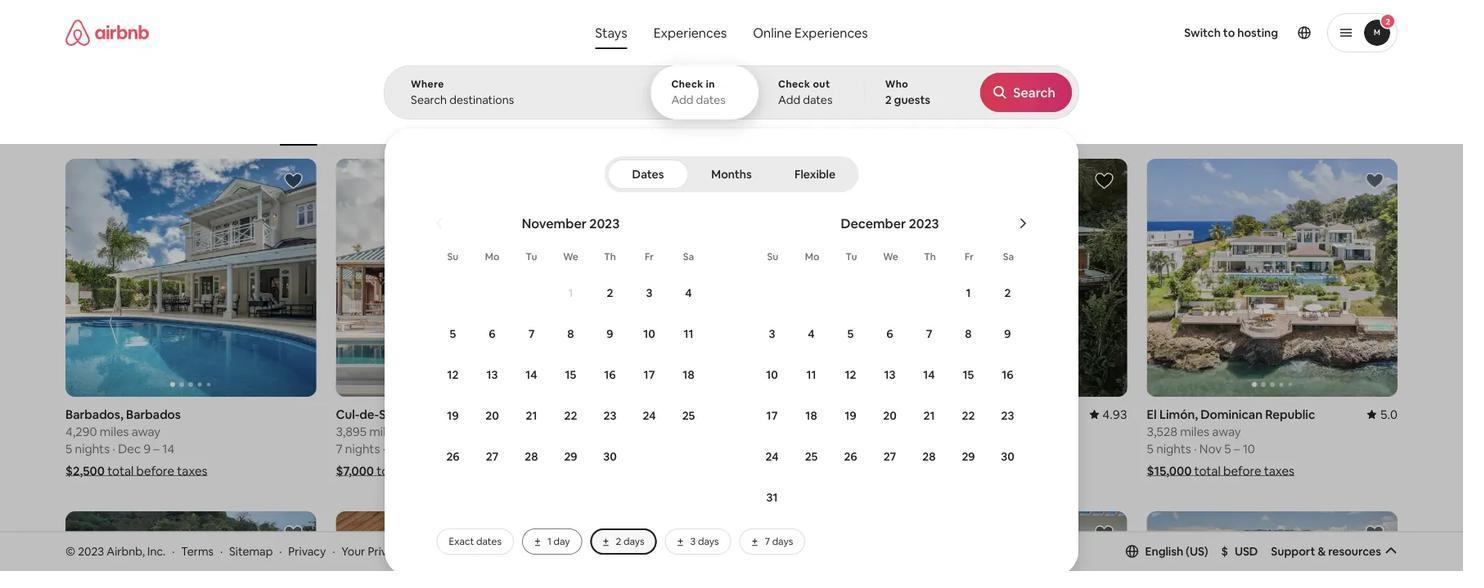 Task type: vqa. For each thing, say whether or not it's contained in the screenshot.
16 corresponding to first 16 button from left
yes



Task type: describe. For each thing, give the bounding box(es) containing it.
0 horizontal spatial 25 button
[[669, 396, 709, 436]]

$2,500
[[65, 463, 105, 479]]

total inside el limón, dominican republic 3,528 miles away 5 nights · nov 5 – 10 $15,000 total before taxes
[[1195, 463, 1221, 479]]

2 fr from the left
[[965, 251, 974, 263]]

3,313
[[877, 424, 906, 440]]

your
[[342, 544, 365, 559]]

experiences inside experiences button
[[654, 24, 727, 41]]

2 tu from the left
[[846, 251, 857, 263]]

amazing
[[564, 121, 605, 134]]

0 horizontal spatial dates
[[476, 535, 502, 548]]

1 6 from the left
[[489, 327, 496, 341]]

airbnb,
[[107, 544, 145, 559]]

calendar application
[[404, 197, 1464, 522]]

0 horizontal spatial 17 button
[[630, 355, 669, 395]]

dominican
[[1201, 407, 1263, 423]]

24 for the rightmost the 24 button
[[766, 449, 779, 464]]

31
[[767, 490, 778, 505]]

0 horizontal spatial 24 button
[[630, 396, 669, 436]]

el limón, dominican republic 3,528 miles away 5 nights · nov 5 – 10 $15,000 total before taxes
[[1147, 407, 1316, 479]]

nov inside el limón, dominican republic 3,528 miles away 5 nights · nov 5 – 10 $15,000 total before taxes
[[1200, 441, 1222, 457]]

1 vertical spatial 17 button
[[753, 396, 792, 436]]

2 29 from the left
[[962, 449, 976, 464]]

cambuí, brazil 6,710 miles away 5 nights
[[606, 407, 699, 457]]

check for check out add dates
[[779, 78, 811, 90]]

limón,
[[1160, 407, 1199, 423]]

check in add dates
[[672, 78, 726, 107]]

5.0 out of 5 average rating image for cul-de-sac, st. martin 3,895 miles away 7 nights · $7,000 total before taxes
[[556, 407, 587, 422]]

1 vertical spatial 4 button
[[792, 314, 831, 354]]

2023 for november
[[590, 215, 620, 232]]

privacy link
[[288, 544, 326, 559]]

flexible button
[[775, 160, 856, 189]]

2 23 button from the left
[[989, 396, 1028, 436]]

away inside barbados, barbados 4,290 miles away 5 nights · dec 9 – 14 $2,500 total before taxes
[[132, 424, 161, 440]]

2 21 from the left
[[924, 409, 935, 423]]

1 23 button from the left
[[591, 396, 630, 436]]

switch to hosting
[[1185, 25, 1279, 40]]

· right inc.
[[172, 544, 175, 559]]

1 horizontal spatial 3
[[691, 535, 696, 548]]

dec
[[118, 441, 141, 457]]

1 horizontal spatial 9
[[607, 327, 614, 341]]

houseboats
[[1068, 121, 1124, 134]]

2 su from the left
[[768, 251, 779, 263]]

mansions
[[493, 121, 536, 134]]

1 horizontal spatial 24 button
[[753, 437, 792, 476]]

1 23 from the left
[[604, 409, 617, 423]]

add to wishlist: cabrera, dominican republic image
[[1366, 524, 1385, 544]]

1 fr from the left
[[645, 251, 654, 263]]

2 28 from the left
[[923, 449, 936, 464]]

barbados
[[126, 407, 181, 422]]

1 27 button from the left
[[473, 437, 512, 476]]

in
[[706, 78, 715, 90]]

away inside the cambuí, brazil 6,710 miles away 5 nights
[[670, 424, 699, 440]]

display total before taxes switch
[[1355, 104, 1384, 124]]

31 button
[[753, 478, 792, 517]]

barbados,
[[65, 407, 123, 422]]

1 26 button from the left
[[433, 437, 473, 476]]

nights inside el limón, dominican republic 3,528 miles away 5 nights · nov 5 – 10 $15,000 total before taxes
[[1157, 441, 1192, 457]]

1 button for november 2023
[[551, 273, 591, 313]]

check for check in add dates
[[672, 78, 704, 90]]

the-
[[678, 121, 697, 134]]

26 for 2nd 26 'button' from left
[[844, 449, 858, 464]]

online experiences
[[753, 24, 868, 41]]

7 inside cul-de-sac, st. martin 3,895 miles away 7 nights · $7,000 total before taxes
[[336, 441, 343, 457]]

1 th from the left
[[604, 251, 616, 263]]

sac,
[[379, 407, 403, 422]]

2 13 button from the left
[[871, 355, 910, 395]]

3 for right the 3 button
[[769, 327, 776, 341]]

1 horizontal spatial 18
[[806, 409, 818, 423]]

grid
[[697, 121, 716, 134]]

away inside cul-de-sac, st. martin 3,895 miles away 7 nights · $7,000 total before taxes
[[401, 424, 430, 440]]

3 days
[[691, 535, 719, 548]]

terms link
[[181, 544, 214, 559]]

your privacy choices link
[[342, 544, 478, 560]]

teresa
[[912, 407, 950, 422]]

2 6 button from the left
[[871, 314, 910, 354]]

1 mo from the left
[[485, 251, 500, 263]]

1 sa from the left
[[683, 251, 694, 263]]

off-the-grid
[[659, 121, 716, 134]]

switch to hosting link
[[1175, 16, 1289, 50]]

1 13 from the left
[[487, 368, 498, 382]]

away inside santa teresa beach, costa rica 3,313 miles away 5 nights · nov 5 – 10 $3,000 total before taxes
[[940, 424, 969, 440]]

historical homes
[[893, 121, 970, 134]]

1 horizontal spatial 11
[[807, 368, 817, 382]]

english (us)
[[1146, 544, 1209, 559]]

5 inside the cambuí, brazil 6,710 miles away 5 nights
[[606, 441, 613, 457]]

november
[[522, 215, 587, 232]]

martin
[[424, 407, 461, 422]]

none search field containing stays
[[384, 0, 1464, 571]]

sitemap
[[229, 544, 273, 559]]

· left your
[[332, 544, 335, 559]]

1 5 button from the left
[[433, 314, 473, 354]]

1 19 from the left
[[447, 409, 459, 423]]

tiny homes
[[742, 121, 794, 134]]

5 down 3,528
[[1147, 441, 1154, 457]]

hosting
[[1238, 25, 1279, 40]]

terms
[[181, 544, 214, 559]]

choices
[[408, 544, 450, 559]]

4.93 out of 5 average rating image
[[1090, 407, 1128, 422]]

before inside cul-de-sac, st. martin 3,895 miles away 7 nights · $7,000 total before taxes
[[406, 463, 444, 479]]

5 up 4.99
[[848, 327, 854, 341]]

total inside santa teresa beach, costa rica 3,313 miles away 5 nights · nov 5 – 10 $3,000 total before taxes
[[919, 463, 946, 479]]

who 2 guests
[[886, 78, 931, 107]]

1 tu from the left
[[526, 251, 537, 263]]

2 th from the left
[[924, 251, 936, 263]]

support & resources
[[1272, 544, 1382, 559]]

2 22 from the left
[[962, 409, 975, 423]]

barbados, barbados 4,290 miles away 5 nights · dec 9 – 14 $2,500 total before taxes
[[65, 407, 208, 479]]

· inside el limón, dominican republic 3,528 miles away 5 nights · nov 5 – 10 $15,000 total before taxes
[[1194, 441, 1197, 457]]

english
[[1146, 544, 1184, 559]]

14 for 2nd 14 button from left
[[924, 368, 935, 382]]

republic
[[1266, 407, 1316, 423]]

switch
[[1185, 25, 1221, 40]]

©
[[65, 544, 75, 559]]

$ usd
[[1222, 544, 1259, 559]]

2 button for december 2023
[[989, 273, 1028, 313]]

miles inside santa teresa beach, costa rica 3,313 miles away 5 nights · nov 5 – 10 $3,000 total before taxes
[[908, 424, 938, 440]]

5 up "martin"
[[450, 327, 456, 341]]

2 15 button from the left
[[949, 355, 989, 395]]

2 30 from the left
[[1001, 449, 1015, 464]]

5 inside barbados, barbados 4,290 miles away 5 nights · dec 9 – 14 $2,500 total before taxes
[[65, 441, 72, 457]]

add to wishlist: santa teresa beach, costa rica image
[[1095, 171, 1115, 191]]

2 20 from the left
[[884, 409, 897, 423]]

usd
[[1235, 544, 1259, 559]]

1 19 button from the left
[[433, 396, 473, 436]]

2 inside who 2 guests
[[886, 93, 892, 107]]

3,528
[[1147, 424, 1178, 440]]

$15,000
[[1147, 463, 1192, 479]]

views
[[607, 121, 633, 134]]

check out add dates
[[779, 78, 833, 107]]

5.0 for cul-de-sac, st. martin 3,895 miles away 7 nights · $7,000 total before taxes
[[569, 407, 587, 422]]

de-
[[360, 407, 379, 422]]

0 vertical spatial 11 button
[[669, 314, 709, 354]]

1 22 from the left
[[564, 409, 578, 423]]

cabins
[[427, 121, 459, 134]]

taxes inside santa teresa beach, costa rica 3,313 miles away 5 nights · nov 5 – 10 $3,000 total before taxes
[[989, 463, 1019, 479]]

terms · sitemap · privacy ·
[[181, 544, 335, 559]]

&
[[1318, 544, 1326, 559]]

support
[[1272, 544, 1316, 559]]

out
[[813, 78, 831, 90]]

brazil
[[657, 407, 688, 422]]

cul-de-sac, st. martin 3,895 miles away 7 nights · $7,000 total before taxes
[[336, 407, 477, 479]]

9 inside barbados, barbados 4,290 miles away 5 nights · dec 9 – 14 $2,500 total before taxes
[[144, 441, 151, 457]]

4.99 out of 5 average rating image
[[819, 407, 857, 422]]

1 horizontal spatial 25 button
[[792, 437, 831, 476]]

Where field
[[411, 93, 625, 107]]

1 7 button from the left
[[512, 314, 551, 354]]

1 for november 2023
[[569, 286, 573, 300]]

2 30 button from the left
[[989, 437, 1028, 476]]

exact dates
[[449, 535, 502, 548]]

1 horizontal spatial 4
[[808, 327, 815, 341]]

2 13 from the left
[[885, 368, 896, 382]]

2 mo from the left
[[805, 251, 820, 263]]

what can we help you find? tab list
[[582, 16, 740, 49]]

14 for first 14 button
[[526, 368, 538, 382]]

your privacy choices
[[342, 544, 450, 559]]

0 horizontal spatial 4
[[686, 286, 692, 300]]

0 horizontal spatial 1
[[548, 535, 552, 548]]

1 vertical spatial 18 button
[[792, 396, 831, 436]]

27 for 1st the 27 button
[[486, 449, 499, 464]]

7 days
[[765, 535, 793, 548]]

1 29 from the left
[[564, 449, 578, 464]]

el
[[1147, 407, 1157, 423]]

1 12 button from the left
[[433, 355, 473, 395]]

where
[[411, 78, 444, 90]]

4.93
[[1103, 407, 1128, 422]]

– inside barbados, barbados 4,290 miles away 5 nights · dec 9 – 14 $2,500 total before taxes
[[153, 441, 160, 457]]

homes for historical homes
[[939, 121, 970, 134]]

1 button for december 2023
[[949, 273, 989, 313]]

1 9 button from the left
[[591, 314, 630, 354]]

25 for right 25 button
[[805, 449, 818, 464]]

0 vertical spatial 3 button
[[630, 273, 669, 313]]

english (us) button
[[1126, 544, 1209, 559]]

1 su from the left
[[447, 251, 459, 263]]

costa
[[994, 407, 1029, 422]]

(us)
[[1186, 544, 1209, 559]]

before inside santa teresa beach, costa rica 3,313 miles away 5 nights · nov 5 – 10 $3,000 total before taxes
[[948, 463, 986, 479]]

taxes inside barbados, barbados 4,290 miles away 5 nights · dec 9 – 14 $2,500 total before taxes
[[177, 463, 208, 479]]

17 for left "17" button
[[644, 368, 655, 382]]

2023 for ©
[[78, 544, 104, 559]]

2 we from the left
[[883, 251, 899, 263]]

nov inside santa teresa beach, costa rica 3,313 miles away 5 nights · nov 5 – 10 $3,000 total before taxes
[[929, 441, 952, 457]]

1 20 button from the left
[[473, 396, 512, 436]]

dates button
[[608, 160, 689, 189]]

historical
[[893, 121, 936, 134]]

1 21 button from the left
[[512, 396, 551, 436]]

2 inside 2 dropdown button
[[1386, 16, 1391, 27]]

1 8 from the left
[[568, 327, 574, 341]]

add for check out add dates
[[779, 93, 801, 107]]

add to wishlist: barbados, barbados image
[[284, 171, 303, 191]]

5 down dominican
[[1225, 441, 1232, 457]]

© 2023 airbnb, inc. ·
[[65, 544, 175, 559]]

1 horizontal spatial 10 button
[[753, 355, 792, 395]]

2 27 button from the left
[[871, 437, 910, 476]]

$7,000
[[336, 463, 374, 479]]

2 8 button from the left
[[949, 314, 989, 354]]

2 6 from the left
[[887, 327, 894, 341]]

rica
[[1031, 407, 1056, 422]]

15 for first 15 button from the right
[[963, 368, 975, 382]]

2 16 button from the left
[[989, 355, 1028, 395]]

0 vertical spatial 10 button
[[630, 314, 669, 354]]

2 button
[[1328, 13, 1398, 52]]

2 28 button from the left
[[910, 437, 949, 476]]

2 button for november 2023
[[591, 273, 630, 313]]

16 for first 16 button from right
[[1002, 368, 1014, 382]]

1 20 from the left
[[486, 409, 499, 423]]

2 days
[[616, 535, 645, 548]]

3 for topmost the 3 button
[[646, 286, 653, 300]]

1 8 button from the left
[[551, 314, 591, 354]]

dates
[[633, 167, 664, 182]]

support & resources button
[[1272, 544, 1398, 559]]

total inside barbados, barbados 4,290 miles away 5 nights · dec 9 – 14 $2,500 total before taxes
[[107, 463, 134, 479]]

december 2023
[[841, 215, 940, 232]]

day
[[554, 535, 570, 548]]

6,710
[[606, 424, 635, 440]]



Task type: locate. For each thing, give the bounding box(es) containing it.
0 horizontal spatial 30 button
[[591, 437, 630, 476]]

30 button
[[591, 437, 630, 476], [989, 437, 1028, 476]]

1 horizontal spatial check
[[779, 78, 811, 90]]

1 horizontal spatial 19 button
[[831, 396, 871, 436]]

2 12 from the left
[[845, 368, 857, 382]]

16 up costa
[[1002, 368, 1014, 382]]

5 miles from the left
[[1181, 424, 1210, 440]]

2 horizontal spatial 2023
[[909, 215, 940, 232]]

17 up cambuí,
[[644, 368, 655, 382]]

1 horizontal spatial 30 button
[[989, 437, 1028, 476]]

days for 3 days
[[698, 535, 719, 548]]

taxes down "martin"
[[447, 463, 477, 479]]

2 nights from the left
[[345, 441, 380, 457]]

– inside el limón, dominican republic 3,528 miles away 5 nights · nov 5 – 10 $15,000 total before taxes
[[1234, 441, 1241, 457]]

1 horizontal spatial 4 button
[[792, 314, 831, 354]]

fr
[[645, 251, 654, 263], [965, 251, 974, 263]]

3 – from the left
[[1234, 441, 1241, 457]]

· left "privacy" link
[[279, 544, 282, 559]]

total right $7,000
[[377, 463, 403, 479]]

away down beach,
[[940, 424, 969, 440]]

0 horizontal spatial fr
[[645, 251, 654, 263]]

check inside check out add dates
[[779, 78, 811, 90]]

20 right "martin"
[[486, 409, 499, 423]]

22 button
[[551, 396, 591, 436], [949, 396, 989, 436]]

nights inside the cambuí, brazil 6,710 miles away 5 nights
[[616, 441, 651, 457]]

25 button right cambuí,
[[669, 396, 709, 436]]

0 horizontal spatial 5 button
[[433, 314, 473, 354]]

0 horizontal spatial 23 button
[[591, 396, 630, 436]]

1 28 from the left
[[525, 449, 538, 464]]

25 button down the 4.99 out of 5 average rating icon
[[792, 437, 831, 476]]

2 sa from the left
[[1003, 251, 1015, 263]]

1 horizontal spatial 5.0 out of 5 average rating image
[[1368, 407, 1398, 423]]

1 horizontal spatial th
[[924, 251, 936, 263]]

16 up cambuí,
[[604, 368, 616, 382]]

days for 7 days
[[773, 535, 793, 548]]

16
[[604, 368, 616, 382], [1002, 368, 1014, 382]]

1 16 button from the left
[[591, 355, 630, 395]]

5 down 4,290
[[65, 441, 72, 457]]

0 horizontal spatial check
[[672, 78, 704, 90]]

1 horizontal spatial 8
[[966, 327, 972, 341]]

add to wishlist: uvita, osa , costa rica image
[[284, 524, 303, 544]]

tu down december
[[846, 251, 857, 263]]

total inside cul-de-sac, st. martin 3,895 miles away 7 nights · $7,000 total before taxes
[[377, 463, 403, 479]]

add to wishlist: punta cana, dominican republic image
[[1095, 524, 1115, 544]]

1 16 from the left
[[604, 368, 616, 382]]

1 horizontal spatial 30
[[1001, 449, 1015, 464]]

sitemap link
[[229, 544, 273, 559]]

0 horizontal spatial th
[[604, 251, 616, 263]]

24 up 31 button on the bottom right of page
[[766, 449, 779, 464]]

0 horizontal spatial 25
[[682, 409, 695, 423]]

nights down 4,290
[[75, 441, 110, 457]]

add up off-the-grid
[[672, 93, 694, 107]]

miles inside el limón, dominican republic 3,528 miles away 5 nights · nov 5 – 10 $15,000 total before taxes
[[1181, 424, 1210, 440]]

12 button up "martin"
[[433, 355, 473, 395]]

0 horizontal spatial 28 button
[[512, 437, 551, 476]]

1 horizontal spatial 29 button
[[949, 437, 989, 476]]

sa
[[683, 251, 694, 263], [1003, 251, 1015, 263]]

2 26 from the left
[[844, 449, 858, 464]]

5 nights from the left
[[1157, 441, 1192, 457]]

dates down in
[[696, 93, 726, 107]]

25 button
[[669, 396, 709, 436], [792, 437, 831, 476]]

0 horizontal spatial 11 button
[[669, 314, 709, 354]]

1 horizontal spatial 15
[[963, 368, 975, 382]]

0 horizontal spatial 18
[[683, 368, 695, 382]]

24 button
[[630, 396, 669, 436], [753, 437, 792, 476]]

experiences up in
[[654, 24, 727, 41]]

– inside santa teresa beach, costa rica 3,313 miles away 5 nights · nov 5 – 10 $3,000 total before taxes
[[964, 441, 970, 457]]

profile element
[[896, 0, 1398, 65]]

1 15 from the left
[[565, 368, 577, 382]]

add to wishlist: cambuí, brazil image
[[825, 171, 844, 191]]

miles down brazil
[[638, 424, 667, 440]]

25
[[682, 409, 695, 423], [805, 449, 818, 464]]

2023 right the © in the left bottom of the page
[[78, 544, 104, 559]]

5 down 3,313
[[877, 441, 884, 457]]

· inside barbados, barbados 4,290 miles away 5 nights · dec 9 – 14 $2,500 total before taxes
[[112, 441, 115, 457]]

0 horizontal spatial 8 button
[[551, 314, 591, 354]]

0 horizontal spatial 20 button
[[473, 396, 512, 436]]

0 horizontal spatial 5.0
[[569, 407, 587, 422]]

days for 2 days
[[624, 535, 645, 548]]

add to wishlist: la calera, colombia image
[[554, 524, 574, 544]]

add
[[672, 93, 694, 107], [779, 93, 801, 107]]

2 taxes from the left
[[447, 463, 477, 479]]

1
[[569, 286, 573, 300], [966, 286, 971, 300], [548, 535, 552, 548]]

2 total from the left
[[377, 463, 403, 479]]

1 horizontal spatial 2023
[[590, 215, 620, 232]]

2 19 button from the left
[[831, 396, 871, 436]]

0 horizontal spatial 8
[[568, 327, 574, 341]]

dates inside check out add dates
[[803, 93, 833, 107]]

19 button left santa
[[831, 396, 871, 436]]

1 horizontal spatial 3 button
[[753, 314, 792, 354]]

0 horizontal spatial 29 button
[[551, 437, 591, 476]]

away down st. on the left bottom
[[401, 424, 430, 440]]

nights inside barbados, barbados 4,290 miles away 5 nights · dec 9 – 14 $2,500 total before taxes
[[75, 441, 110, 457]]

6 button
[[473, 314, 512, 354], [871, 314, 910, 354]]

taxes down costa
[[989, 463, 1019, 479]]

12 up "martin"
[[447, 368, 459, 382]]

experiences inside 'online experiences' link
[[795, 24, 868, 41]]

2 horizontal spatial 3
[[769, 327, 776, 341]]

before down st. on the left bottom
[[406, 463, 444, 479]]

2 nov from the left
[[1200, 441, 1222, 457]]

16 for 1st 16 button from left
[[604, 368, 616, 382]]

3 button
[[630, 273, 669, 313], [753, 314, 792, 354]]

months
[[712, 167, 752, 182]]

18 left the 4.99 out of 5 average rating icon
[[806, 409, 818, 423]]

1 check from the left
[[672, 78, 704, 90]]

30 button down costa
[[989, 437, 1028, 476]]

dates inside check in add dates
[[696, 93, 726, 107]]

skiing
[[1005, 121, 1033, 134]]

nov
[[929, 441, 952, 457], [1200, 441, 1222, 457]]

2 add from the left
[[779, 93, 801, 107]]

tab list inside 'stays' tab panel
[[608, 156, 856, 192]]

5 down beach,
[[955, 441, 961, 457]]

· left dec
[[112, 441, 115, 457]]

29 up add to wishlist: la calera, colombia image at the bottom left
[[564, 449, 578, 464]]

away inside el limón, dominican republic 3,528 miles away 5 nights · nov 5 – 10 $15,000 total before taxes
[[1213, 424, 1242, 440]]

online experiences link
[[740, 16, 881, 49]]

5 away from the left
[[1213, 424, 1242, 440]]

5 button up "martin"
[[433, 314, 473, 354]]

0 horizontal spatial 6 button
[[473, 314, 512, 354]]

dates right exact
[[476, 535, 502, 548]]

– down beach,
[[964, 441, 970, 457]]

14
[[526, 368, 538, 382], [924, 368, 935, 382], [162, 441, 174, 457]]

16 button up cambuí,
[[591, 355, 630, 395]]

2 23 from the left
[[1002, 409, 1015, 423]]

stays
[[595, 24, 628, 41]]

17 left the 4.99 out of 5 average rating icon
[[767, 409, 778, 423]]

23 button
[[591, 396, 630, 436], [989, 396, 1028, 436]]

8
[[568, 327, 574, 341], [966, 327, 972, 341]]

1 days from the left
[[624, 535, 645, 548]]

0 horizontal spatial 16
[[604, 368, 616, 382]]

0 horizontal spatial 13 button
[[473, 355, 512, 395]]

2 20 button from the left
[[871, 396, 910, 436]]

miles up dec
[[100, 424, 129, 440]]

amazing views
[[564, 121, 633, 134]]

1 horizontal spatial 27 button
[[871, 437, 910, 476]]

nights down 3,895
[[345, 441, 380, 457]]

th
[[604, 251, 616, 263], [924, 251, 936, 263]]

29 button down beach,
[[949, 437, 989, 476]]

dates for check in add dates
[[696, 93, 726, 107]]

1 we from the left
[[563, 251, 579, 263]]

miles down sac,
[[369, 424, 399, 440]]

0 horizontal spatial 2023
[[78, 544, 104, 559]]

0 vertical spatial 17
[[644, 368, 655, 382]]

4 away from the left
[[940, 424, 969, 440]]

taxes inside el limón, dominican republic 3,528 miles away 5 nights · nov 5 – 10 $15,000 total before taxes
[[1265, 463, 1295, 479]]

0 horizontal spatial 15
[[565, 368, 577, 382]]

22 button left 6,710
[[551, 396, 591, 436]]

1 horizontal spatial 6
[[887, 327, 894, 341]]

2 12 button from the left
[[831, 355, 871, 395]]

– right dec
[[153, 441, 160, 457]]

miles down teresa
[[908, 424, 938, 440]]

add inside check in add dates
[[672, 93, 694, 107]]

24 for the leftmost the 24 button
[[643, 409, 656, 423]]

0 horizontal spatial sa
[[683, 251, 694, 263]]

1 horizontal spatial 15 button
[[949, 355, 989, 395]]

1 28 button from the left
[[512, 437, 551, 476]]

19 left santa
[[845, 409, 857, 423]]

miles inside the cambuí, brazil 6,710 miles away 5 nights
[[638, 424, 667, 440]]

1 horizontal spatial sa
[[1003, 251, 1015, 263]]

nov down dominican
[[1200, 441, 1222, 457]]

we down november 2023
[[563, 251, 579, 263]]

1 horizontal spatial nov
[[1200, 441, 1222, 457]]

2 privacy from the left
[[368, 544, 406, 559]]

26 button down "martin"
[[433, 437, 473, 476]]

before down dominican
[[1224, 463, 1262, 479]]

23 up 6,710
[[604, 409, 617, 423]]

2 horizontal spatial –
[[1234, 441, 1241, 457]]

1 horizontal spatial homes
[[939, 121, 970, 134]]

–
[[153, 441, 160, 457], [964, 441, 970, 457], [1234, 441, 1241, 457]]

26 down 4.99
[[844, 449, 858, 464]]

3,895
[[336, 424, 367, 440]]

5.0 out of 5 average rating image for el limón, dominican republic 3,528 miles away 5 nights · nov 5 – 10 $15,000 total before taxes
[[1368, 407, 1398, 423]]

resources
[[1329, 544, 1382, 559]]

10 inside santa teresa beach, costa rica 3,313 miles away 5 nights · nov 5 – 10 $3,000 total before taxes
[[973, 441, 985, 457]]

4,290
[[65, 424, 97, 440]]

1 6 button from the left
[[473, 314, 512, 354]]

1 horizontal spatial 12
[[845, 368, 857, 382]]

stays button
[[582, 16, 641, 49]]

0 horizontal spatial 11
[[684, 327, 694, 341]]

4 miles from the left
[[908, 424, 938, 440]]

1 horizontal spatial 6 button
[[871, 314, 910, 354]]

27 for second the 27 button from the left
[[884, 449, 897, 464]]

miles inside barbados, barbados 4,290 miles away 5 nights · dec 9 – 14 $2,500 total before taxes
[[100, 424, 129, 440]]

1 22 button from the left
[[551, 396, 591, 436]]

None search field
[[384, 0, 1464, 571]]

18 button up brazil
[[669, 355, 709, 395]]

tab list
[[608, 156, 856, 192]]

taxes down republic at the right of page
[[1265, 463, 1295, 479]]

2 29 button from the left
[[949, 437, 989, 476]]

5 button
[[433, 314, 473, 354], [831, 314, 871, 354]]

16 button up costa
[[989, 355, 1028, 395]]

2 horizontal spatial 1
[[966, 286, 971, 300]]

15
[[565, 368, 577, 382], [963, 368, 975, 382]]

21
[[526, 409, 537, 423], [924, 409, 935, 423]]

23 button left brazil
[[591, 396, 630, 436]]

1 29 button from the left
[[551, 437, 591, 476]]

0 horizontal spatial –
[[153, 441, 160, 457]]

1 horizontal spatial 29
[[962, 449, 976, 464]]

1 27 from the left
[[486, 449, 499, 464]]

1 experiences from the left
[[654, 24, 727, 41]]

homes for tiny homes
[[763, 121, 794, 134]]

add to wishlist: el limón, dominican republic image
[[1366, 171, 1385, 191]]

1 horizontal spatial 17 button
[[753, 396, 792, 436]]

0 horizontal spatial 29
[[564, 449, 578, 464]]

· down limón,
[[1194, 441, 1197, 457]]

1 – from the left
[[153, 441, 160, 457]]

·
[[112, 441, 115, 457], [383, 441, 386, 457], [924, 441, 927, 457], [1194, 441, 1197, 457], [172, 544, 175, 559], [220, 544, 223, 559], [279, 544, 282, 559], [332, 544, 335, 559]]

1 horizontal spatial 18 button
[[792, 396, 831, 436]]

cul-
[[336, 407, 360, 422]]

28 button
[[512, 437, 551, 476], [910, 437, 949, 476]]

1 vertical spatial 24
[[766, 449, 779, 464]]

0 horizontal spatial 15 button
[[551, 355, 591, 395]]

0 horizontal spatial 18 button
[[669, 355, 709, 395]]

· down teresa
[[924, 441, 927, 457]]

check
[[672, 78, 704, 90], [779, 78, 811, 90]]

total down dec
[[107, 463, 134, 479]]

nights inside santa teresa beach, costa rica 3,313 miles away 5 nights · nov 5 – 10 $3,000 total before taxes
[[886, 441, 921, 457]]

0 vertical spatial 24 button
[[630, 396, 669, 436]]

0 vertical spatial 11
[[684, 327, 694, 341]]

17 button up cambuí,
[[630, 355, 669, 395]]

taxes inside cul-de-sac, st. martin 3,895 miles away 7 nights · $7,000 total before taxes
[[447, 463, 477, 479]]

1 vertical spatial 11 button
[[792, 355, 831, 395]]

26 down "martin"
[[446, 449, 460, 464]]

13 button
[[473, 355, 512, 395], [871, 355, 910, 395]]

3 miles from the left
[[638, 424, 667, 440]]

miles inside cul-de-sac, st. martin 3,895 miles away 7 nights · $7,000 total before taxes
[[369, 424, 399, 440]]

1 away from the left
[[132, 424, 161, 440]]

check inside check in add dates
[[672, 78, 704, 90]]

2 19 from the left
[[845, 409, 857, 423]]

0 horizontal spatial 22
[[564, 409, 578, 423]]

17 for "17" button to the bottom
[[767, 409, 778, 423]]

0 horizontal spatial experiences
[[654, 24, 727, 41]]

2023 for december
[[909, 215, 940, 232]]

2 days from the left
[[698, 535, 719, 548]]

1 2 button from the left
[[591, 273, 630, 313]]

5.0 out of 5 average rating image
[[556, 407, 587, 422], [1368, 407, 1398, 423]]

18 button left 4.99
[[792, 396, 831, 436]]

0 horizontal spatial 12
[[447, 368, 459, 382]]

add for check in add dates
[[672, 93, 694, 107]]

2 5 button from the left
[[831, 314, 871, 354]]

20 button right "martin"
[[473, 396, 512, 436]]

online
[[753, 24, 792, 41]]

add inside check out add dates
[[779, 93, 801, 107]]

1 horizontal spatial 13 button
[[871, 355, 910, 395]]

29 button
[[551, 437, 591, 476], [949, 437, 989, 476]]

26
[[446, 449, 460, 464], [844, 449, 858, 464]]

away down dominican
[[1213, 424, 1242, 440]]

1 vertical spatial 24 button
[[753, 437, 792, 476]]

4 before from the left
[[1224, 463, 1262, 479]]

we
[[563, 251, 579, 263], [883, 251, 899, 263]]

5.0 for el limón, dominican republic 3,528 miles away 5 nights · nov 5 – 10 $15,000 total before taxes
[[1381, 407, 1398, 423]]

0 horizontal spatial 22 button
[[551, 396, 591, 436]]

3 nights from the left
[[616, 441, 651, 457]]

group containing amazing views
[[65, 82, 1124, 146]]

nights inside cul-de-sac, st. martin 3,895 miles away 7 nights · $7,000 total before taxes
[[345, 441, 380, 457]]

check left in
[[672, 78, 704, 90]]

1 5.0 from the left
[[569, 407, 587, 422]]

3 days from the left
[[773, 535, 793, 548]]

4.99
[[833, 407, 857, 422]]

· down sac,
[[383, 441, 386, 457]]

group
[[65, 82, 1124, 146], [65, 159, 316, 397], [336, 159, 587, 397], [606, 159, 857, 397], [877, 159, 1128, 397], [1147, 159, 1398, 397], [65, 512, 316, 571], [336, 512, 587, 571], [606, 512, 857, 571], [877, 512, 1128, 571], [1147, 512, 1398, 571]]

1 30 from the left
[[604, 449, 617, 464]]

2 7 button from the left
[[910, 314, 949, 354]]

2 22 button from the left
[[949, 396, 989, 436]]

0 horizontal spatial 21 button
[[512, 396, 551, 436]]

1 horizontal spatial 12 button
[[831, 355, 871, 395]]

1 horizontal spatial su
[[768, 251, 779, 263]]

27
[[486, 449, 499, 464], [884, 449, 897, 464]]

10 inside el limón, dominican republic 3,528 miles away 5 nights · nov 5 – 10 $15,000 total before taxes
[[1243, 441, 1256, 457]]

2
[[1386, 16, 1391, 27], [886, 93, 892, 107], [607, 286, 614, 300], [1005, 286, 1011, 300], [616, 535, 622, 548]]

0 horizontal spatial 21
[[526, 409, 537, 423]]

experiences up out
[[795, 24, 868, 41]]

30 button down cambuí,
[[591, 437, 630, 476]]

1 for december 2023
[[966, 286, 971, 300]]

4 nights from the left
[[886, 441, 921, 457]]

santa
[[877, 407, 910, 422]]

$3,000
[[877, 463, 917, 479]]

1 button
[[551, 273, 591, 313], [949, 273, 989, 313]]

2 2 button from the left
[[989, 273, 1028, 313]]

we down december 2023
[[883, 251, 899, 263]]

st.
[[406, 407, 421, 422]]

2023 right the november
[[590, 215, 620, 232]]

1 horizontal spatial 5 button
[[831, 314, 871, 354]]

11 button
[[669, 314, 709, 354], [792, 355, 831, 395]]

before inside el limón, dominican republic 3,528 miles away 5 nights · nov 5 – 10 $15,000 total before taxes
[[1224, 463, 1262, 479]]

days left "7 days"
[[698, 535, 719, 548]]

20 button
[[473, 396, 512, 436], [871, 396, 910, 436]]

0 horizontal spatial mo
[[485, 251, 500, 263]]

0 horizontal spatial homes
[[763, 121, 794, 134]]

experiences
[[654, 24, 727, 41], [795, 24, 868, 41]]

before inside barbados, barbados 4,290 miles away 5 nights · dec 9 – 14 $2,500 total before taxes
[[136, 463, 174, 479]]

0 horizontal spatial we
[[563, 251, 579, 263]]

stays tab panel
[[384, 65, 1464, 571]]

2 horizontal spatial 9
[[1005, 327, 1012, 341]]

total
[[107, 463, 134, 479], [377, 463, 403, 479], [919, 463, 946, 479], [1195, 463, 1221, 479]]

0 horizontal spatial 9 button
[[591, 314, 630, 354]]

flexible
[[795, 167, 836, 182]]

rooms
[[355, 121, 386, 134]]

11
[[684, 327, 694, 341], [807, 368, 817, 382]]

november 2023
[[522, 215, 620, 232]]

tiny
[[742, 121, 761, 134]]

trending
[[823, 121, 864, 134]]

4 taxes from the left
[[1265, 463, 1295, 479]]

22 right teresa
[[962, 409, 975, 423]]

5.0
[[569, 407, 587, 422], [1381, 407, 1398, 423]]

26 button down 4.99
[[831, 437, 871, 476]]

december
[[841, 215, 907, 232]]

1 vertical spatial 17
[[767, 409, 778, 423]]

10 button
[[630, 314, 669, 354], [753, 355, 792, 395]]

2 horizontal spatial days
[[773, 535, 793, 548]]

1 nov from the left
[[929, 441, 952, 457]]

29 button left 6,710
[[551, 437, 591, 476]]

0 horizontal spatial 30
[[604, 449, 617, 464]]

total right $15,000
[[1195, 463, 1221, 479]]

1 12 from the left
[[447, 368, 459, 382]]

1 day
[[548, 535, 570, 548]]

20 button left teresa
[[871, 396, 910, 436]]

check left out
[[779, 78, 811, 90]]

before down beach,
[[948, 463, 986, 479]]

2 8 from the left
[[966, 327, 972, 341]]

25 for left 25 button
[[682, 409, 695, 423]]

miles
[[100, 424, 129, 440], [369, 424, 399, 440], [638, 424, 667, 440], [908, 424, 938, 440], [1181, 424, 1210, 440]]

1 before from the left
[[136, 463, 174, 479]]

experiences button
[[641, 16, 740, 49]]

1 21 from the left
[[526, 409, 537, 423]]

30 down 6,710
[[604, 449, 617, 464]]

1 15 button from the left
[[551, 355, 591, 395]]

0 vertical spatial 25
[[682, 409, 695, 423]]

30 down costa
[[1001, 449, 1015, 464]]

who
[[886, 78, 909, 90]]

nights
[[75, 441, 110, 457], [345, 441, 380, 457], [616, 441, 651, 457], [886, 441, 921, 457], [1157, 441, 1192, 457]]

0 horizontal spatial 12 button
[[433, 355, 473, 395]]

4 total from the left
[[1195, 463, 1221, 479]]

2 5.0 from the left
[[1381, 407, 1398, 423]]

2 21 button from the left
[[910, 396, 949, 436]]

mo
[[485, 251, 500, 263], [805, 251, 820, 263]]

1 14 button from the left
[[512, 355, 551, 395]]

0 horizontal spatial su
[[447, 251, 459, 263]]

nights down 3,528
[[1157, 441, 1192, 457]]

taxes down barbados
[[177, 463, 208, 479]]

dates down out
[[803, 93, 833, 107]]

2 5.0 out of 5 average rating image from the left
[[1368, 407, 1398, 423]]

0 horizontal spatial 10 button
[[630, 314, 669, 354]]

2 16 from the left
[[1002, 368, 1014, 382]]

0 horizontal spatial 13
[[487, 368, 498, 382]]

privacy down add to wishlist: uvita, osa , costa rica image
[[288, 544, 326, 559]]

cambuí,
[[606, 407, 655, 422]]

2 9 button from the left
[[989, 314, 1028, 354]]

5 button up 4.99
[[831, 314, 871, 354]]

1 horizontal spatial 14
[[526, 368, 538, 382]]

15 for 2nd 15 button from the right
[[565, 368, 577, 382]]

1 horizontal spatial 9 button
[[989, 314, 1028, 354]]

19 button right st. on the left bottom
[[433, 396, 473, 436]]

1 horizontal spatial 11 button
[[792, 355, 831, 395]]

0 horizontal spatial 7 button
[[512, 314, 551, 354]]

dates for check out add dates
[[803, 93, 833, 107]]

2 experiences from the left
[[795, 24, 868, 41]]

30
[[604, 449, 617, 464], [1001, 449, 1015, 464]]

17 button left the 4.99 out of 5 average rating icon
[[753, 396, 792, 436]]

0 vertical spatial 4 button
[[669, 273, 709, 313]]

26 for first 26 'button' from left
[[446, 449, 460, 464]]

1 add from the left
[[672, 93, 694, 107]]

5 down 6,710
[[606, 441, 613, 457]]

total right $3,000
[[919, 463, 946, 479]]

2 26 button from the left
[[831, 437, 871, 476]]

tab list containing dates
[[608, 156, 856, 192]]

1 horizontal spatial 26 button
[[831, 437, 871, 476]]

20 up 3,313
[[884, 409, 897, 423]]

1 horizontal spatial 22 button
[[949, 396, 989, 436]]

1 30 button from the left
[[591, 437, 630, 476]]

12 button up 4.99
[[831, 355, 871, 395]]

add up tiny homes
[[779, 93, 801, 107]]

dates
[[696, 93, 726, 107], [803, 93, 833, 107], [476, 535, 502, 548]]

1 horizontal spatial 27
[[884, 449, 897, 464]]

1 horizontal spatial 2 button
[[989, 273, 1028, 313]]

· right "terms"
[[220, 544, 223, 559]]

1 privacy from the left
[[288, 544, 326, 559]]

23 button left rica
[[989, 396, 1028, 436]]

0 horizontal spatial 26 button
[[433, 437, 473, 476]]

2 14 button from the left
[[910, 355, 949, 395]]

1 horizontal spatial 22
[[962, 409, 975, 423]]

2023 right december
[[909, 215, 940, 232]]

beach,
[[953, 407, 992, 422]]

14 inside barbados, barbados 4,290 miles away 5 nights · dec 9 – 14 $2,500 total before taxes
[[162, 441, 174, 457]]

27 button
[[473, 437, 512, 476], [871, 437, 910, 476]]

· inside cul-de-sac, st. martin 3,895 miles away 7 nights · $7,000 total before taxes
[[383, 441, 386, 457]]

2 away from the left
[[401, 424, 430, 440]]

· inside santa teresa beach, costa rica 3,313 miles away 5 nights · nov 5 – 10 $3,000 total before taxes
[[924, 441, 927, 457]]

1 13 button from the left
[[473, 355, 512, 395]]

days down 31 button on the bottom right of page
[[773, 535, 793, 548]]

0 horizontal spatial 20
[[486, 409, 499, 423]]

1 horizontal spatial 1 button
[[949, 273, 989, 313]]

24 left brazil
[[643, 409, 656, 423]]



